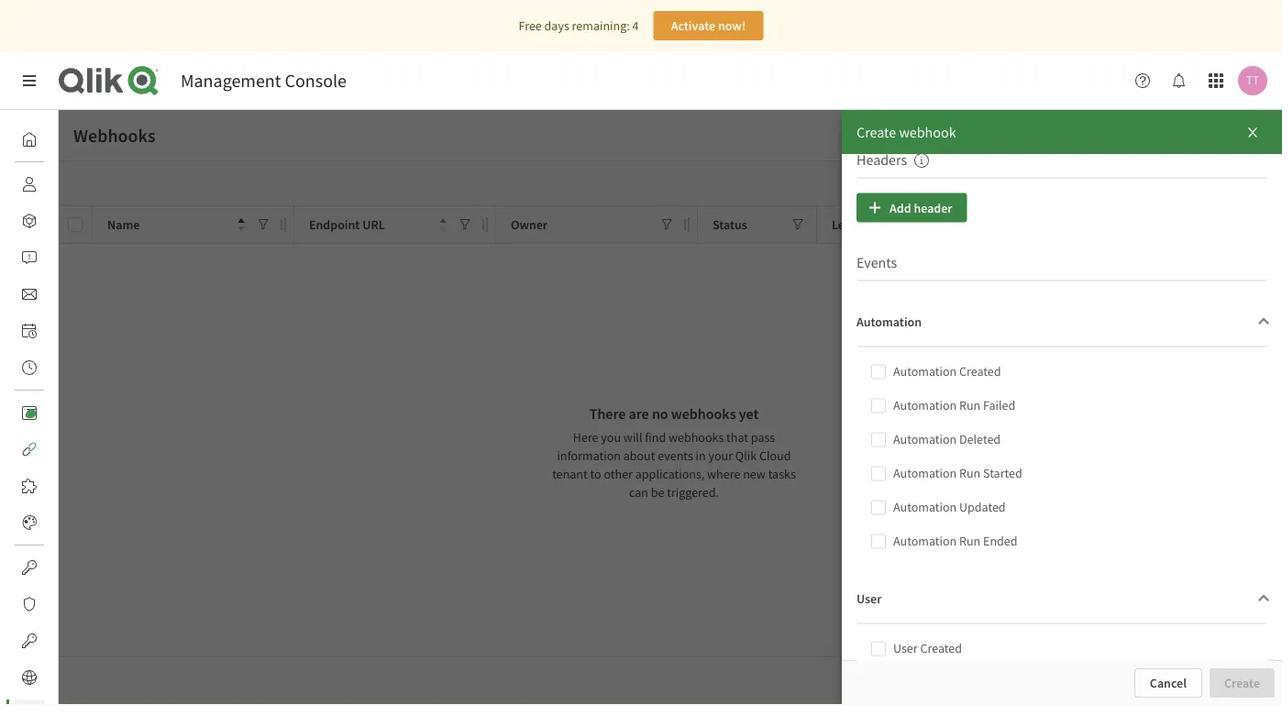 Task type: locate. For each thing, give the bounding box(es) containing it.
webhook
[[900, 123, 957, 141]]

deleted
[[960, 431, 1001, 448]]

url
[[363, 216, 385, 233]]

webhooks up in
[[669, 429, 724, 446]]

cancel
[[1151, 675, 1187, 692]]

3 run from the top
[[960, 533, 981, 550]]

0 horizontal spatial user
[[857, 590, 882, 607]]

endpoint
[[309, 216, 360, 233]]

1 horizontal spatial user
[[894, 640, 918, 657]]

free days remaining: 4
[[519, 17, 639, 34]]

qlik
[[736, 448, 757, 464]]

web
[[59, 670, 82, 686]]

create new
[[1199, 175, 1261, 192]]

user for user created
[[894, 640, 918, 657]]

1 0 from the left
[[1125, 671, 1132, 690]]

activate
[[671, 17, 716, 34]]

1 vertical spatial create
[[1199, 175, 1235, 192]]

automation inside dropdown button
[[857, 313, 922, 330]]

now!
[[718, 17, 746, 34]]

automation down the automation deleted
[[894, 465, 957, 482]]

that
[[727, 429, 749, 446]]

can
[[630, 485, 649, 501]]

automation for automation run ended
[[894, 533, 957, 550]]

automation up automation run failed
[[894, 363, 957, 380]]

new
[[1238, 175, 1261, 192], [743, 466, 766, 483]]

create
[[857, 123, 897, 141], [1199, 175, 1235, 192]]

add header button
[[857, 193, 968, 222]]

content security policy image
[[22, 597, 37, 612]]

add header
[[890, 200, 953, 216]]

alerts image
[[22, 251, 37, 265]]

events inside navigation pane element
[[59, 360, 94, 376]]

run for ended
[[960, 533, 981, 550]]

user created
[[894, 640, 963, 657]]

web link
[[15, 663, 82, 693]]

0
[[1125, 671, 1132, 690], [1150, 671, 1158, 690]]

0 vertical spatial webhooks
[[672, 405, 737, 423]]

automation up the automation deleted
[[894, 397, 957, 414]]

1 vertical spatial new
[[743, 466, 766, 483]]

themes
[[59, 515, 101, 531]]

created by
[[952, 216, 1011, 233]]

run left started
[[960, 465, 981, 482]]

0 vertical spatial events
[[857, 254, 898, 272]]

0 horizontal spatial 0
[[1125, 671, 1132, 690]]

run left failed
[[960, 397, 981, 414]]

remaining:
[[572, 17, 630, 34]]

automation down automation run failed
[[894, 431, 957, 448]]

tasks
[[769, 466, 796, 483]]

management
[[181, 69, 281, 92]]

are
[[629, 405, 649, 423]]

free
[[519, 17, 542, 34]]

4
[[633, 17, 639, 34]]

triggered.
[[667, 485, 719, 501]]

spaces image
[[22, 214, 37, 229]]

create webhook
[[857, 123, 957, 141]]

0 vertical spatial create
[[857, 123, 897, 141]]

header
[[914, 200, 953, 216]]

webhooks up that
[[672, 405, 737, 423]]

0 horizontal spatial new
[[743, 466, 766, 483]]

events up content
[[59, 360, 94, 376]]

create inside button
[[1199, 175, 1235, 192]]

0 horizontal spatial events
[[59, 360, 94, 376]]

2 run from the top
[[960, 465, 981, 482]]

automation for automation deleted
[[894, 431, 957, 448]]

0 right of
[[1150, 671, 1158, 690]]

0 vertical spatial new
[[1238, 175, 1261, 192]]

of
[[1135, 671, 1147, 690]]

created for user created
[[921, 640, 963, 657]]

0 vertical spatial run
[[960, 397, 981, 414]]

1 vertical spatial run
[[960, 465, 981, 482]]

content image
[[22, 406, 37, 420]]

events down level
[[857, 254, 898, 272]]

name button
[[107, 212, 245, 237]]

tenant
[[553, 466, 588, 483]]

activate now! link
[[654, 11, 764, 40]]

1 horizontal spatial create
[[1199, 175, 1235, 192]]

level
[[832, 216, 861, 233]]

spaces
[[59, 213, 96, 229]]

automation for automation created
[[894, 363, 957, 380]]

there
[[590, 405, 626, 423]]

console
[[285, 69, 347, 92]]

generic links image
[[22, 442, 37, 457]]

users image
[[22, 177, 37, 192]]

0 left of
[[1125, 671, 1132, 690]]

automation up automation created
[[857, 313, 922, 330]]

run left "ended"
[[960, 533, 981, 550]]

home
[[59, 131, 91, 148]]

automation
[[857, 313, 922, 330], [894, 363, 957, 380], [894, 397, 957, 414], [894, 431, 957, 448], [894, 465, 957, 482], [894, 499, 957, 516], [894, 533, 957, 550]]

oauth
[[59, 633, 92, 650]]

created for automation created
[[960, 363, 1002, 380]]

webhooks
[[672, 405, 737, 423], [669, 429, 724, 446]]

1 vertical spatial events
[[59, 360, 94, 376]]

2 0 from the left
[[1150, 671, 1158, 690]]

2 vertical spatial run
[[960, 533, 981, 550]]

navigation pane element
[[0, 117, 102, 706]]

events image
[[22, 361, 37, 375]]

api keys image
[[22, 561, 37, 575]]

create new button
[[1185, 169, 1276, 198]]

user for user
[[857, 590, 882, 607]]

1 horizontal spatial 0
[[1150, 671, 1158, 690]]

user
[[857, 590, 882, 607], [894, 640, 918, 657]]

0 horizontal spatial create
[[857, 123, 897, 141]]

user inside dropdown button
[[857, 590, 882, 607]]

new connector image
[[27, 409, 36, 418]]

2 vertical spatial created
[[921, 640, 963, 657]]

created
[[952, 216, 995, 233], [960, 363, 1002, 380], [921, 640, 963, 657]]

1 horizontal spatial new
[[1238, 175, 1261, 192]]

themes link
[[15, 508, 101, 538]]

1 vertical spatial user
[[894, 640, 918, 657]]

run
[[960, 397, 981, 414], [960, 465, 981, 482], [960, 533, 981, 550]]

automation for automation run failed
[[894, 397, 957, 414]]

0 vertical spatial user
[[857, 590, 882, 607]]

headers
[[857, 151, 908, 169]]

failed
[[984, 397, 1016, 414]]

to
[[591, 466, 602, 483]]

you
[[601, 429, 621, 446]]

information
[[558, 448, 621, 464]]

open sidebar menu image
[[22, 73, 37, 88]]

events link
[[15, 353, 94, 383]]

management console
[[181, 69, 347, 92]]

1 run from the top
[[960, 397, 981, 414]]

new inside there are no webhooks yet here you will find webhooks that pass information about events in your qlik cloud tenant to other applications, where new tasks can be triggered.
[[743, 466, 766, 483]]

by
[[997, 216, 1011, 233]]

events
[[857, 254, 898, 272], [59, 360, 94, 376]]

will
[[624, 429, 643, 446]]

user button
[[857, 573, 1279, 624]]

be
[[651, 485, 665, 501]]

add
[[890, 200, 912, 216]]

oauth link
[[15, 627, 92, 656]]

new inside button
[[1238, 175, 1261, 192]]

home image
[[22, 132, 37, 147]]

days
[[545, 17, 570, 34]]

subscriptions image
[[22, 287, 37, 302]]

automation down the automation updated
[[894, 533, 957, 550]]

home link
[[15, 125, 91, 154]]

automation up automation run ended
[[894, 499, 957, 516]]

content
[[59, 405, 102, 421]]

1 vertical spatial created
[[960, 363, 1002, 380]]



Task type: describe. For each thing, give the bounding box(es) containing it.
alerts link
[[15, 243, 89, 273]]

automation run started
[[894, 465, 1023, 482]]

no
[[652, 405, 669, 423]]

endpoint url button
[[309, 212, 447, 237]]

updated
[[960, 499, 1006, 516]]

activate now!
[[671, 17, 746, 34]]

1 vertical spatial webhooks
[[669, 429, 724, 446]]

extensions image
[[22, 479, 37, 494]]

terry turtle image
[[1239, 66, 1268, 95]]

0-
[[1113, 671, 1125, 690]]

1 horizontal spatial events
[[857, 254, 898, 272]]

pass
[[751, 429, 776, 446]]

cancel button
[[1135, 669, 1203, 698]]

automation for automation run started
[[894, 465, 957, 482]]

status
[[713, 216, 748, 233]]

find
[[645, 429, 666, 446]]

oauth image
[[22, 634, 37, 649]]

themes image
[[22, 516, 37, 530]]

automation for automation
[[857, 313, 922, 330]]

where
[[708, 466, 741, 483]]

schedules image
[[22, 324, 37, 339]]

content link
[[15, 398, 102, 428]]

automation updated
[[894, 499, 1006, 516]]

endpoint url
[[309, 216, 385, 233]]

your
[[709, 448, 733, 464]]

here
[[573, 429, 599, 446]]

automation for automation updated
[[894, 499, 957, 516]]

automation button
[[857, 296, 1279, 347]]

create for create webhook
[[857, 123, 897, 141]]

webhooks
[[73, 124, 156, 147]]

automation created
[[894, 363, 1002, 380]]

automation run ended
[[894, 533, 1018, 550]]

events
[[658, 448, 694, 464]]

run for started
[[960, 465, 981, 482]]

name
[[107, 216, 140, 233]]

ended
[[984, 533, 1018, 550]]

about
[[624, 448, 656, 464]]

in
[[696, 448, 706, 464]]

run for failed
[[960, 397, 981, 414]]

yet
[[739, 405, 759, 423]]

spaces link
[[15, 206, 96, 236]]

create for create new
[[1199, 175, 1235, 192]]

management console element
[[181, 69, 347, 92]]

automation run failed
[[894, 397, 1016, 414]]

there are no webhooks yet here you will find webhooks that pass information about events in your qlik cloud tenant to other applications, where new tasks can be triggered.
[[553, 405, 796, 501]]

applications,
[[636, 466, 705, 483]]

other
[[604, 466, 633, 483]]

started
[[984, 465, 1023, 482]]

automation deleted
[[894, 431, 1001, 448]]

0 vertical spatial created
[[952, 216, 995, 233]]

cloud
[[760, 448, 791, 464]]

owner
[[511, 216, 548, 233]]

alerts
[[59, 250, 89, 266]]

0-0 of 0
[[1113, 671, 1158, 690]]



Task type: vqa. For each thing, say whether or not it's contained in the screenshot.
Add header button
yes



